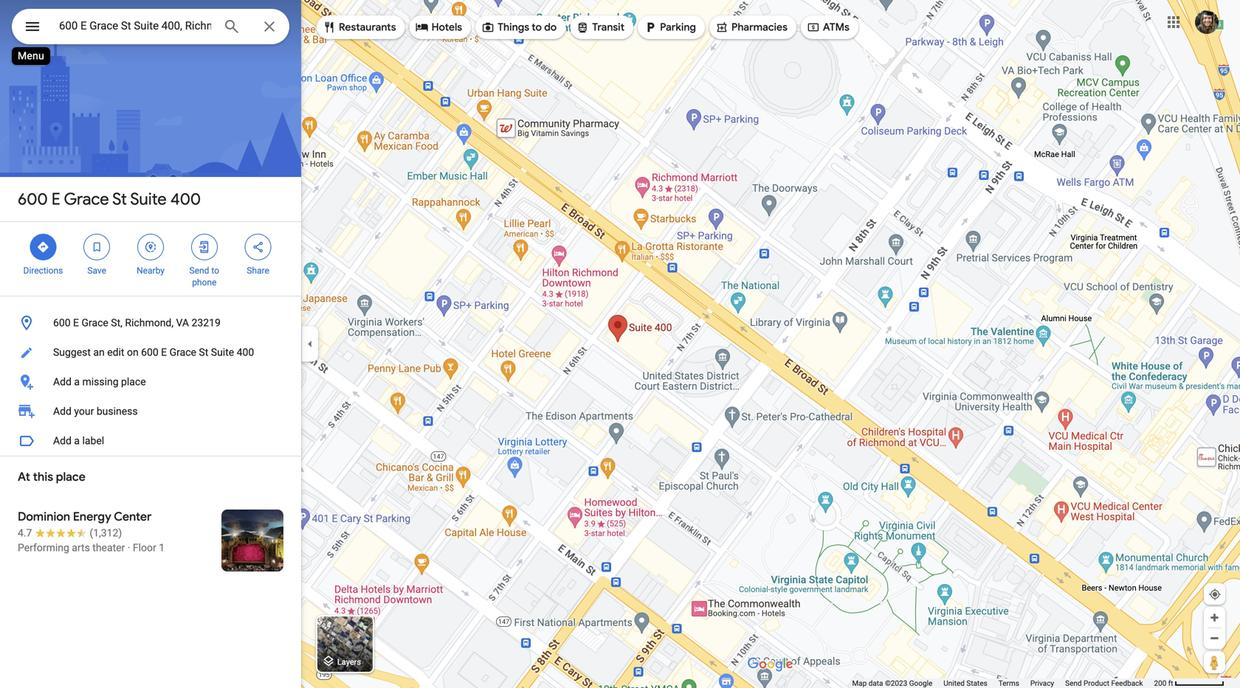 Task type: describe. For each thing, give the bounding box(es) containing it.
0 vertical spatial suite
[[130, 189, 167, 210]]

data
[[869, 680, 883, 688]]


[[415, 19, 429, 35]]

directions
[[23, 266, 63, 276]]

600 e grace st, richmond, va 23219 button
[[0, 309, 301, 338]]

200
[[1154, 680, 1167, 688]]

nearby
[[137, 266, 165, 276]]

on
[[127, 347, 139, 359]]

600 inside button
[[141, 347, 159, 359]]


[[251, 239, 265, 255]]


[[807, 19, 820, 35]]

 search field
[[12, 9, 289, 47]]

atms
[[823, 21, 850, 34]]

energy
[[73, 510, 111, 525]]

dominion energy center
[[18, 510, 152, 525]]

 pharmacies
[[715, 19, 788, 35]]

save
[[87, 266, 106, 276]]

an
[[93, 347, 105, 359]]

zoom in image
[[1209, 613, 1220, 624]]

google account: giulia masi  
(giulia.masi@adept.ai) image
[[1195, 10, 1219, 34]]

add a label button
[[0, 427, 301, 456]]

send for send product feedback
[[1065, 680, 1082, 688]]


[[481, 19, 495, 35]]

200 ft button
[[1154, 680, 1225, 688]]

actions for 600 e grace st suite 400 region
[[0, 222, 301, 296]]

4.7 stars 1,312 reviews image
[[18, 526, 122, 541]]

st,
[[111, 317, 122, 329]]

things
[[498, 21, 529, 34]]

a for missing
[[74, 376, 80, 388]]

united states button
[[944, 679, 988, 689]]

23219
[[192, 317, 221, 329]]

dominion
[[18, 510, 70, 525]]


[[323, 19, 336, 35]]

map data ©2023 google
[[852, 680, 933, 688]]

suggest an edit on 600 e grace st suite 400 button
[[0, 338, 301, 368]]

add for add your business
[[53, 406, 72, 418]]


[[644, 19, 657, 35]]

e for 600 e grace st suite 400
[[51, 189, 60, 210]]

united
[[944, 680, 965, 688]]

map
[[852, 680, 867, 688]]

arts
[[72, 542, 90, 554]]

send product feedback
[[1065, 680, 1143, 688]]

layers
[[337, 658, 361, 667]]

 hotels
[[415, 19, 462, 35]]

google maps element
[[0, 0, 1240, 689]]

place inside button
[[121, 376, 146, 388]]

4.7
[[18, 527, 32, 540]]

 restaurants
[[323, 19, 396, 35]]

privacy button
[[1030, 679, 1054, 689]]

transit
[[592, 21, 625, 34]]

0 horizontal spatial st
[[112, 189, 127, 210]]

 things to do
[[481, 19, 557, 35]]

at
[[18, 470, 30, 485]]


[[90, 239, 103, 255]]

missing
[[82, 376, 119, 388]]

send to phone
[[189, 266, 219, 288]]

performing
[[18, 542, 69, 554]]

600 e grace st, richmond, va 23219
[[53, 317, 221, 329]]

google
[[909, 680, 933, 688]]

grace for st,
[[82, 317, 108, 329]]

0 horizontal spatial place
[[56, 470, 86, 485]]

hotels
[[432, 21, 462, 34]]

to inside " things to do"
[[532, 21, 542, 34]]

st inside button
[[199, 347, 208, 359]]

at this place
[[18, 470, 86, 485]]


[[24, 16, 41, 37]]

add a missing place
[[53, 376, 146, 388]]

label
[[82, 435, 104, 447]]

business
[[97, 406, 138, 418]]

e inside suggest an edit on 600 e grace st suite 400 button
[[161, 347, 167, 359]]

grace inside button
[[170, 347, 196, 359]]

this
[[33, 470, 53, 485]]

privacy
[[1030, 680, 1054, 688]]

theater
[[92, 542, 125, 554]]

©2023
[[885, 680, 908, 688]]



Task type: vqa. For each thing, say whether or not it's contained in the screenshot.
'Suggest an edit on 600 E Grace St Suite 400'
yes



Task type: locate. For each thing, give the bounding box(es) containing it.

[[144, 239, 157, 255]]

1 vertical spatial st
[[199, 347, 208, 359]]

1 horizontal spatial to
[[532, 21, 542, 34]]

0 vertical spatial e
[[51, 189, 60, 210]]

600 up "" at the top left
[[18, 189, 48, 210]]

 parking
[[644, 19, 696, 35]]

grace left st,
[[82, 317, 108, 329]]

suite
[[130, 189, 167, 210], [211, 347, 234, 359]]

grace for st
[[64, 189, 109, 210]]

e inside 600 e grace st, richmond, va 23219 button
[[73, 317, 79, 329]]

center
[[114, 510, 152, 525]]

parking
[[660, 21, 696, 34]]

your
[[74, 406, 94, 418]]

edit
[[107, 347, 124, 359]]

1 vertical spatial e
[[73, 317, 79, 329]]

send inside send to phone
[[189, 266, 209, 276]]

collapse side panel image
[[302, 336, 318, 353]]

add for add a missing place
[[53, 376, 72, 388]]

600 up suggest
[[53, 317, 71, 329]]

0 horizontal spatial send
[[189, 266, 209, 276]]

terms button
[[999, 679, 1019, 689]]

1 add from the top
[[53, 376, 72, 388]]

share
[[247, 266, 269, 276]]

(1,312)
[[90, 527, 122, 540]]

0 horizontal spatial e
[[51, 189, 60, 210]]

1 vertical spatial place
[[56, 470, 86, 485]]

performing arts theater · floor 1
[[18, 542, 165, 554]]

e
[[51, 189, 60, 210], [73, 317, 79, 329], [161, 347, 167, 359]]

suggest
[[53, 347, 91, 359]]

add your business
[[53, 406, 138, 418]]

floor
[[133, 542, 156, 554]]

none field inside 600 e grace st suite 400, richmond, va 23219 field
[[59, 17, 211, 35]]

1 vertical spatial send
[[1065, 680, 1082, 688]]

e up suggest
[[73, 317, 79, 329]]

suite inside button
[[211, 347, 234, 359]]

0 vertical spatial 400
[[170, 189, 201, 210]]

terms
[[999, 680, 1019, 688]]


[[715, 19, 729, 35]]

1 horizontal spatial 400
[[237, 347, 254, 359]]

600
[[18, 189, 48, 210], [53, 317, 71, 329], [141, 347, 159, 359]]

1 vertical spatial a
[[74, 435, 80, 447]]

footer containing map data ©2023 google
[[852, 679, 1154, 689]]

grace up ""
[[64, 189, 109, 210]]

 button
[[12, 9, 53, 47]]

1 vertical spatial 600
[[53, 317, 71, 329]]

1 vertical spatial to
[[211, 266, 219, 276]]

0 vertical spatial send
[[189, 266, 209, 276]]

1 horizontal spatial st
[[199, 347, 208, 359]]

add for add a label
[[53, 435, 72, 447]]

from your device image
[[1209, 588, 1222, 602]]

2 vertical spatial grace
[[170, 347, 196, 359]]

to up the "phone"
[[211, 266, 219, 276]]

0 vertical spatial add
[[53, 376, 72, 388]]

st
[[112, 189, 127, 210], [199, 347, 208, 359]]


[[36, 239, 50, 255]]

add left your
[[53, 406, 72, 418]]

a inside add a missing place button
[[74, 376, 80, 388]]

add a missing place button
[[0, 368, 301, 397]]

0 horizontal spatial suite
[[130, 189, 167, 210]]

show street view coverage image
[[1204, 652, 1226, 674]]

states
[[967, 680, 988, 688]]

a
[[74, 376, 80, 388], [74, 435, 80, 447]]

footer inside google maps "element"
[[852, 679, 1154, 689]]

add down suggest
[[53, 376, 72, 388]]

feedback
[[1111, 680, 1143, 688]]

richmond,
[[125, 317, 174, 329]]

place down on
[[121, 376, 146, 388]]

send left product
[[1065, 680, 1082, 688]]

1 vertical spatial suite
[[211, 347, 234, 359]]

grace inside button
[[82, 317, 108, 329]]

400 inside button
[[237, 347, 254, 359]]

1
[[159, 542, 165, 554]]

0 vertical spatial 600
[[18, 189, 48, 210]]

send for send to phone
[[189, 266, 209, 276]]

1 vertical spatial 400
[[237, 347, 254, 359]]

e for 600 e grace st, richmond, va 23219
[[73, 317, 79, 329]]

0 vertical spatial grace
[[64, 189, 109, 210]]

add left label
[[53, 435, 72, 447]]


[[198, 239, 211, 255]]

600 e grace st suite 400 main content
[[0, 0, 301, 689]]

0 horizontal spatial to
[[211, 266, 219, 276]]

400
[[170, 189, 201, 210], [237, 347, 254, 359]]

0 horizontal spatial 600
[[18, 189, 48, 210]]

place right this
[[56, 470, 86, 485]]

add a label
[[53, 435, 104, 447]]

to left the do
[[532, 21, 542, 34]]

a inside 'add a label' button
[[74, 435, 80, 447]]

suggest an edit on 600 e grace st suite 400
[[53, 347, 254, 359]]

400 left collapse side panel icon
[[237, 347, 254, 359]]

grace
[[64, 189, 109, 210], [82, 317, 108, 329], [170, 347, 196, 359]]

place
[[121, 376, 146, 388], [56, 470, 86, 485]]

2 vertical spatial add
[[53, 435, 72, 447]]

send
[[189, 266, 209, 276], [1065, 680, 1082, 688]]

1 horizontal spatial 600
[[53, 317, 71, 329]]

·
[[128, 542, 130, 554]]

1 horizontal spatial suite
[[211, 347, 234, 359]]

200 ft
[[1154, 680, 1173, 688]]

a left label
[[74, 435, 80, 447]]

None field
[[59, 17, 211, 35]]

a for label
[[74, 435, 80, 447]]

1 horizontal spatial e
[[73, 317, 79, 329]]

2 vertical spatial e
[[161, 347, 167, 359]]

e right on
[[161, 347, 167, 359]]

1 horizontal spatial send
[[1065, 680, 1082, 688]]

do
[[544, 21, 557, 34]]

a left missing
[[74, 376, 80, 388]]

2 horizontal spatial 600
[[141, 347, 159, 359]]

0 vertical spatial to
[[532, 21, 542, 34]]

2 add from the top
[[53, 406, 72, 418]]

1 a from the top
[[74, 376, 80, 388]]


[[576, 19, 589, 35]]

2 a from the top
[[74, 435, 80, 447]]

2 vertical spatial 600
[[141, 347, 159, 359]]

restaurants
[[339, 21, 396, 34]]

va
[[176, 317, 189, 329]]

suite up 
[[130, 189, 167, 210]]

600 E Grace St Suite 400, Richmond, VA 23219 field
[[12, 9, 289, 44]]

2 horizontal spatial e
[[161, 347, 167, 359]]

send up the "phone"
[[189, 266, 209, 276]]

add your business link
[[0, 397, 301, 427]]

st down 23219
[[199, 347, 208, 359]]

400 up 
[[170, 189, 201, 210]]

0 horizontal spatial 400
[[170, 189, 201, 210]]

3 add from the top
[[53, 435, 72, 447]]

e up directions
[[51, 189, 60, 210]]

 atms
[[807, 19, 850, 35]]

grace down va
[[170, 347, 196, 359]]

 transit
[[576, 19, 625, 35]]

st up actions for 600 e grace st suite 400 region
[[112, 189, 127, 210]]

send inside button
[[1065, 680, 1082, 688]]

600 right on
[[141, 347, 159, 359]]

0 vertical spatial a
[[74, 376, 80, 388]]

to inside send to phone
[[211, 266, 219, 276]]

1 vertical spatial grace
[[82, 317, 108, 329]]

suite down 23219
[[211, 347, 234, 359]]

600 inside button
[[53, 317, 71, 329]]

pharmacies
[[732, 21, 788, 34]]

0 vertical spatial st
[[112, 189, 127, 210]]

send product feedback button
[[1065, 679, 1143, 689]]

phone
[[192, 278, 217, 288]]

600 for 600 e grace st, richmond, va 23219
[[53, 317, 71, 329]]

1 horizontal spatial place
[[121, 376, 146, 388]]

united states
[[944, 680, 988, 688]]

add
[[53, 376, 72, 388], [53, 406, 72, 418], [53, 435, 72, 447]]

product
[[1084, 680, 1110, 688]]

600 for 600 e grace st suite 400
[[18, 189, 48, 210]]

0 vertical spatial place
[[121, 376, 146, 388]]

zoom out image
[[1209, 633, 1220, 644]]

ft
[[1168, 680, 1173, 688]]

footer
[[852, 679, 1154, 689]]

1 vertical spatial add
[[53, 406, 72, 418]]

600 e grace st suite 400
[[18, 189, 201, 210]]

to
[[532, 21, 542, 34], [211, 266, 219, 276]]



